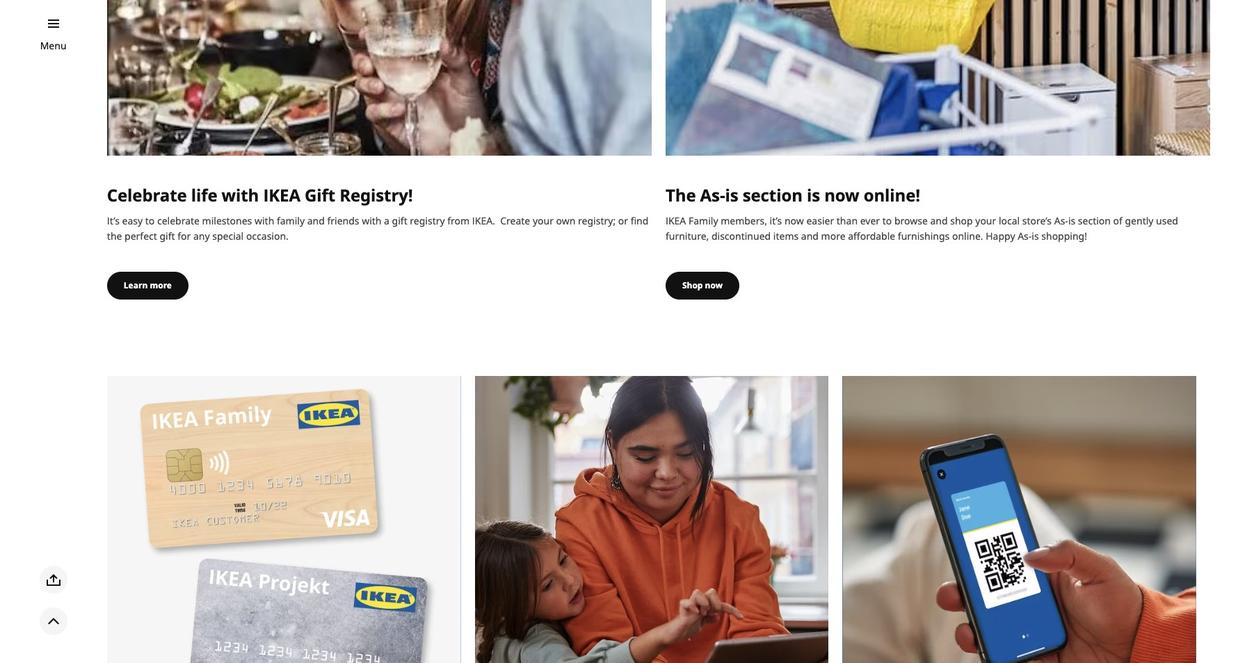 Task type: locate. For each thing, give the bounding box(es) containing it.
and
[[307, 214, 325, 227], [930, 214, 948, 227], [801, 230, 819, 243]]

1 horizontal spatial now
[[785, 214, 804, 227]]

0 vertical spatial now
[[824, 184, 859, 207]]

your up happy
[[975, 214, 996, 227]]

0 horizontal spatial your
[[533, 214, 554, 227]]

online!
[[864, 184, 920, 207]]

0 horizontal spatial now
[[705, 280, 723, 291]]

learn more
[[124, 280, 172, 291]]

2 horizontal spatial as-
[[1054, 214, 1068, 227]]

shop
[[682, 280, 703, 291]]

to inside it's easy to celebrate milestones with family and friends with a gift registry from ikea.  create your own registry; or find the perfect gift for any special occasion.
[[145, 214, 155, 227]]

of
[[1113, 214, 1123, 227]]

special
[[212, 230, 244, 243]]

registry
[[410, 214, 445, 227]]

a
[[384, 214, 390, 227]]

2 vertical spatial as-
[[1018, 230, 1032, 243]]

from
[[447, 214, 470, 227]]

0 horizontal spatial as-
[[700, 184, 725, 207]]

section left of
[[1078, 214, 1111, 227]]

family
[[277, 214, 305, 227]]

ikea up family
[[263, 184, 300, 207]]

shop now
[[682, 280, 723, 291]]

than
[[837, 214, 858, 227]]

1 horizontal spatial more
[[821, 230, 845, 243]]

gift
[[392, 214, 407, 227], [160, 230, 175, 243]]

1 to from the left
[[145, 214, 155, 227]]

0 horizontal spatial and
[[307, 214, 325, 227]]

the
[[107, 230, 122, 243]]

1 vertical spatial as-
[[1054, 214, 1068, 227]]

0 vertical spatial ikea
[[263, 184, 300, 207]]

and right family
[[307, 214, 325, 227]]

to
[[145, 214, 155, 227], [882, 214, 892, 227]]

section
[[743, 184, 803, 207], [1078, 214, 1111, 227]]

your left 'own'
[[533, 214, 554, 227]]

now
[[824, 184, 859, 207], [785, 214, 804, 227], [705, 280, 723, 291]]

life
[[191, 184, 217, 207]]

more inside ikea family members, it's now easier than ever to browse and shop your local store's as-is section of gently used furniture, discontinued items and more affordable furnishings online. happy as-is shopping!
[[821, 230, 845, 243]]

now inside button
[[705, 280, 723, 291]]

with
[[222, 184, 259, 207], [255, 214, 274, 227], [362, 214, 382, 227]]

menu
[[40, 39, 66, 52]]

2 to from the left
[[882, 214, 892, 227]]

0 vertical spatial more
[[821, 230, 845, 243]]

1 vertical spatial more
[[150, 280, 172, 291]]

online.
[[952, 230, 983, 243]]

shopping!
[[1041, 230, 1087, 243]]

now up than
[[824, 184, 859, 207]]

it's
[[770, 214, 782, 227]]

is
[[725, 184, 738, 207], [807, 184, 820, 207], [1068, 214, 1076, 227], [1032, 230, 1039, 243]]

as- up "family"
[[700, 184, 725, 207]]

celebrate
[[157, 214, 200, 227]]

with up occasion. in the top left of the page
[[255, 214, 274, 227]]

to right easy
[[145, 214, 155, 227]]

for
[[178, 230, 191, 243]]

to right ever
[[882, 214, 892, 227]]

learn
[[124, 280, 148, 291]]

and down easier at top right
[[801, 230, 819, 243]]

to inside ikea family members, it's now easier than ever to browse and shop your local store's as-is section of gently used furniture, discontinued items and more affordable furnishings online. happy as-is shopping!
[[882, 214, 892, 227]]

the
[[666, 184, 696, 207]]

your
[[533, 214, 554, 227], [975, 214, 996, 227]]

gift left for
[[160, 230, 175, 243]]

0 horizontal spatial gift
[[160, 230, 175, 243]]

2 vertical spatial now
[[705, 280, 723, 291]]

1 horizontal spatial your
[[975, 214, 996, 227]]

1 your from the left
[[533, 214, 554, 227]]

ikea inside ikea family members, it's now easier than ever to browse and shop your local store's as-is section of gently used furniture, discontinued items and more affordable furnishings online. happy as-is shopping!
[[666, 214, 686, 227]]

store's
[[1022, 214, 1052, 227]]

1 vertical spatial section
[[1078, 214, 1111, 227]]

1 horizontal spatial to
[[882, 214, 892, 227]]

0 horizontal spatial ikea
[[263, 184, 300, 207]]

three people sitting at a table eating image
[[107, 0, 652, 156]]

0 horizontal spatial more
[[150, 280, 172, 291]]

your inside it's easy to celebrate milestones with family and friends with a gift registry from ikea.  create your own registry; or find the perfect gift for any special occasion.
[[533, 214, 554, 227]]

as- up shopping!
[[1054, 214, 1068, 227]]

affordable
[[848, 230, 895, 243]]

or
[[618, 214, 628, 227]]

celebrate
[[107, 184, 187, 207]]

now right the shop
[[705, 280, 723, 291]]

2 horizontal spatial now
[[824, 184, 859, 207]]

1 vertical spatial now
[[785, 214, 804, 227]]

ikea up the furniture, at the top of page
[[666, 214, 686, 227]]

1 horizontal spatial gift
[[392, 214, 407, 227]]

now up items
[[785, 214, 804, 227]]

0 horizontal spatial to
[[145, 214, 155, 227]]

and up furnishings in the right top of the page
[[930, 214, 948, 227]]

ikea
[[263, 184, 300, 207], [666, 214, 686, 227]]

more
[[821, 230, 845, 243], [150, 280, 172, 291]]

menu button
[[40, 38, 66, 54]]

1 vertical spatial ikea
[[666, 214, 686, 227]]

is up easier at top right
[[807, 184, 820, 207]]

learn more button
[[107, 272, 188, 300]]

gift
[[305, 184, 335, 207]]

2 your from the left
[[975, 214, 996, 227]]

more down easier at top right
[[821, 230, 845, 243]]

section up it's
[[743, 184, 803, 207]]

0 horizontal spatial section
[[743, 184, 803, 207]]

as-
[[700, 184, 725, 207], [1054, 214, 1068, 227], [1018, 230, 1032, 243]]

1 horizontal spatial section
[[1078, 214, 1111, 227]]

as- down the 'store's'
[[1018, 230, 1032, 243]]

celebrate life with ikea gift registry!
[[107, 184, 413, 207]]

gift right a
[[392, 214, 407, 227]]

1 horizontal spatial as-
[[1018, 230, 1032, 243]]

the as-is section is now online!
[[666, 184, 920, 207]]

1 horizontal spatial ikea
[[666, 214, 686, 227]]

1 vertical spatial gift
[[160, 230, 175, 243]]

friends
[[327, 214, 359, 227]]

gently
[[1125, 214, 1154, 227]]

0 vertical spatial gift
[[392, 214, 407, 227]]

used
[[1156, 214, 1178, 227]]

more right learn
[[150, 280, 172, 291]]



Task type: vqa. For each thing, say whether or not it's contained in the screenshot.
the rightmost "your"
yes



Task type: describe. For each thing, give the bounding box(es) containing it.
items
[[773, 230, 799, 243]]

registry;
[[578, 214, 616, 227]]

ikea.
[[472, 214, 495, 227]]

is up members,
[[725, 184, 738, 207]]

section inside ikea family members, it's now easier than ever to browse and shop your local store's as-is section of gently used furniture, discontinued items and more affordable furnishings online. happy as-is shopping!
[[1078, 214, 1111, 227]]

ikea family members, it's now easier than ever to browse and shop your local store's as-is section of gently used furniture, discontinued items and more affordable furnishings online. happy as-is shopping!
[[666, 214, 1178, 243]]

now inside ikea family members, it's now easier than ever to browse and shop your local store's as-is section of gently used furniture, discontinued items and more affordable furnishings online. happy as-is shopping!
[[785, 214, 804, 227]]

is up shopping!
[[1068, 214, 1076, 227]]

own
[[556, 214, 576, 227]]

shop
[[950, 214, 973, 227]]

and inside it's easy to celebrate milestones with family and friends with a gift registry from ikea.  create your own registry; or find the perfect gift for any special occasion.
[[307, 214, 325, 227]]

more inside button
[[150, 280, 172, 291]]

0 vertical spatial as-
[[700, 184, 725, 207]]

browse
[[894, 214, 928, 227]]

local
[[999, 214, 1020, 227]]

0 vertical spatial section
[[743, 184, 803, 207]]

furnishings
[[898, 230, 950, 243]]

with up milestones
[[222, 184, 259, 207]]

any
[[193, 230, 210, 243]]

a close-up of a hand holding a mobile phone with a qr code. image
[[843, 376, 1196, 664]]

2 horizontal spatial and
[[930, 214, 948, 227]]

registry!
[[340, 184, 413, 207]]

ever
[[860, 214, 880, 227]]

discontinued
[[712, 230, 771, 243]]

find
[[631, 214, 649, 227]]

perfect
[[125, 230, 157, 243]]

with left a
[[362, 214, 382, 227]]

furniture,
[[666, 230, 709, 243]]

is down the 'store's'
[[1032, 230, 1039, 243]]

woman carrying a yellow ikea shopping bag browsing items for sale in the as-is department. image
[[666, 0, 1210, 156]]

1 horizontal spatial and
[[801, 230, 819, 243]]

shop now button
[[666, 272, 739, 300]]

occasion.
[[246, 230, 289, 243]]

it's easy to celebrate milestones with family and friends with a gift registry from ikea.  create your own registry; or find the perfect gift for any special occasion.
[[107, 214, 649, 243]]

members,
[[721, 214, 767, 227]]

easier
[[806, 214, 834, 227]]

easy
[[122, 214, 143, 227]]

family
[[689, 214, 718, 227]]

it's
[[107, 214, 120, 227]]

your inside ikea family members, it's now easier than ever to browse and shop your local store's as-is section of gently used furniture, discontinued items and more affordable furnishings online. happy as-is shopping!
[[975, 214, 996, 227]]

milestones
[[202, 214, 252, 227]]

happy
[[986, 230, 1015, 243]]



